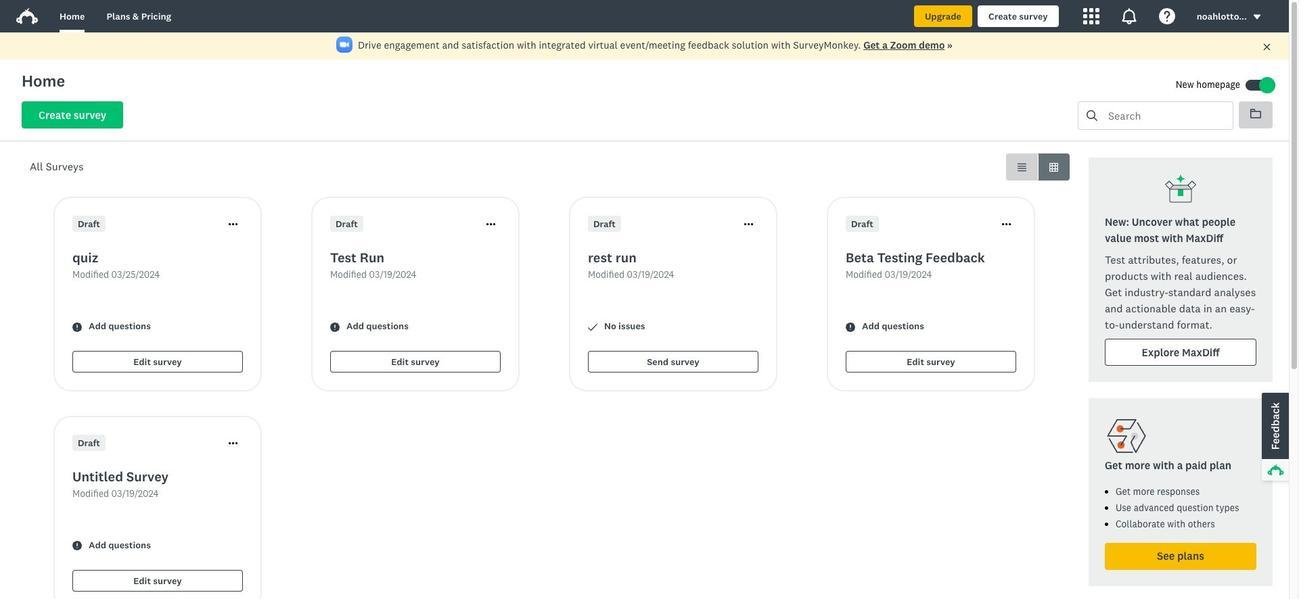 Task type: describe. For each thing, give the bounding box(es) containing it.
1 horizontal spatial warning image
[[330, 322, 340, 332]]

max diff icon image
[[1165, 174, 1197, 206]]

help icon image
[[1159, 8, 1175, 24]]

Search text field
[[1098, 102, 1233, 129]]

2 brand logo image from the top
[[16, 8, 38, 24]]

1 vertical spatial warning image
[[72, 542, 82, 551]]

no issues image
[[588, 322, 598, 332]]

1 warning image from the left
[[72, 322, 82, 332]]



Task type: vqa. For each thing, say whether or not it's contained in the screenshot.
TrustedSite helps keep you safe from identity theft, credit card fraud, spyware, spam, viruses and online scams image
no



Task type: locate. For each thing, give the bounding box(es) containing it.
brand logo image
[[16, 5, 38, 27], [16, 8, 38, 24]]

group
[[1006, 154, 1070, 181]]

notification center icon image
[[1121, 8, 1137, 24]]

folders image
[[1251, 109, 1261, 118]]

1 horizontal spatial warning image
[[846, 322, 855, 332]]

warning image
[[72, 322, 82, 332], [846, 322, 855, 332]]

2 warning image from the left
[[846, 322, 855, 332]]

0 horizontal spatial warning image
[[72, 542, 82, 551]]

products icon image
[[1083, 8, 1100, 24], [1083, 8, 1100, 24]]

warning image
[[330, 322, 340, 332], [72, 542, 82, 551]]

1 brand logo image from the top
[[16, 5, 38, 27]]

folders image
[[1251, 108, 1261, 119]]

dropdown arrow icon image
[[1253, 12, 1262, 22], [1254, 15, 1261, 19]]

search image
[[1087, 110, 1098, 121], [1087, 110, 1098, 121]]

x image
[[1263, 43, 1272, 51]]

response based pricing icon image
[[1105, 415, 1148, 458]]

0 horizontal spatial warning image
[[72, 322, 82, 332]]

0 vertical spatial warning image
[[330, 322, 340, 332]]



